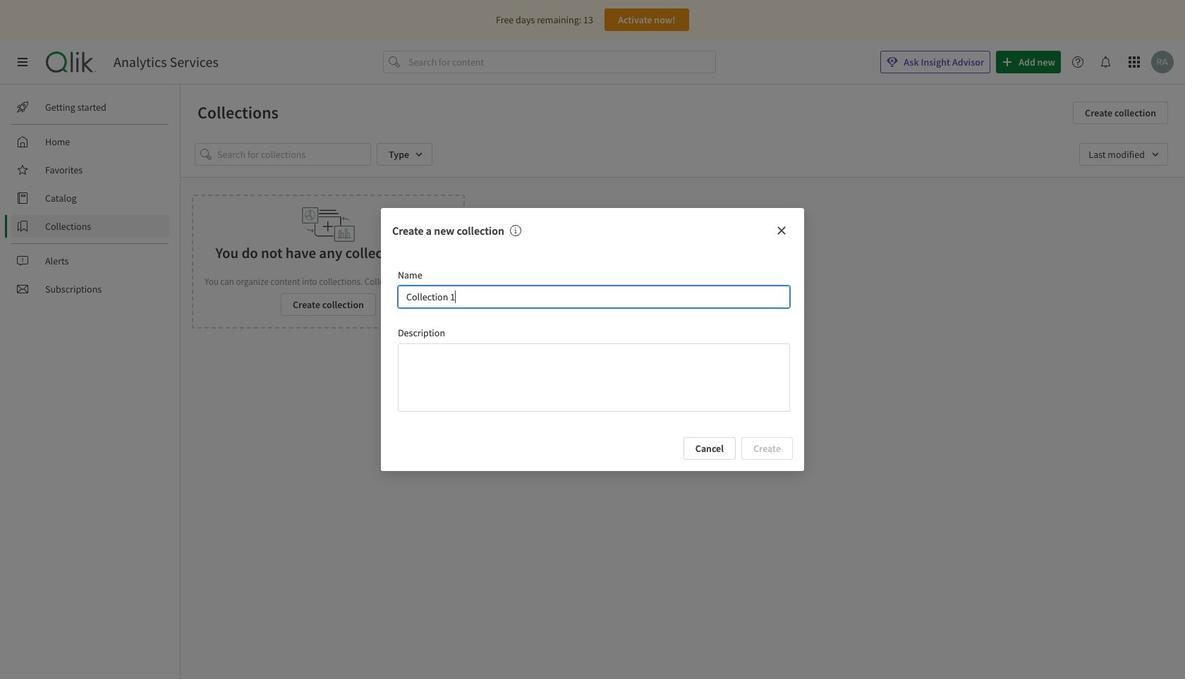 Task type: vqa. For each thing, say whether or not it's contained in the screenshot.
Close icon
yes



Task type: describe. For each thing, give the bounding box(es) containing it.
close image
[[776, 225, 788, 236]]

create collection element
[[192, 195, 465, 329]]

navigation pane element
[[0, 90, 180, 306]]

analytics services element
[[114, 54, 219, 71]]

last modified image
[[1080, 143, 1169, 166]]

filters region
[[181, 132, 1186, 177]]



Task type: locate. For each thing, give the bounding box(es) containing it.
close sidebar menu image
[[17, 56, 28, 68]]

None text field
[[398, 286, 791, 308], [398, 344, 791, 412], [398, 286, 791, 308], [398, 344, 791, 412]]

Search for collections text field
[[217, 143, 371, 166]]

dialog
[[381, 208, 805, 472]]



